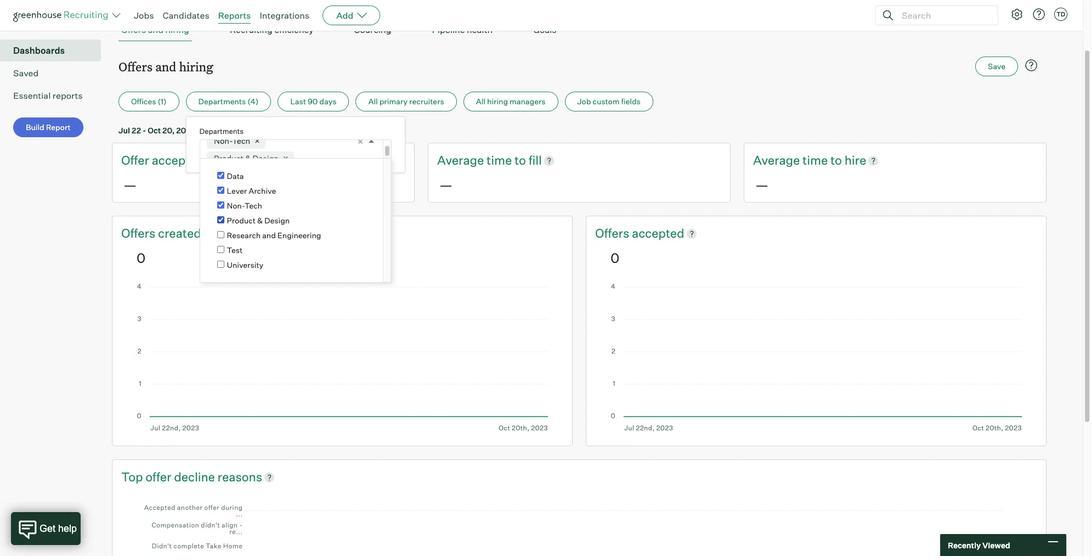 Task type: vqa. For each thing, say whether or not it's contained in the screenshot.
the top Burton
no



Task type: describe. For each thing, give the bounding box(es) containing it.
2 2023 from the left
[[301, 126, 320, 135]]

0 vertical spatial non-tech
[[214, 136, 250, 146]]

decline
[[174, 469, 215, 484]]

recruiters
[[410, 97, 445, 106]]

average time to for hire
[[754, 153, 845, 168]]

research and engineering
[[227, 231, 321, 240]]

essential
[[13, 90, 51, 101]]

1 vertical spatial product & design
[[227, 216, 290, 225]]

offers inside button
[[121, 24, 146, 35]]

reports
[[218, 10, 251, 21]]

1 vertical spatial and
[[155, 58, 176, 75]]

average time to for fill
[[438, 153, 529, 168]]

add button
[[323, 5, 381, 25]]

Product & Design checkbox
[[217, 217, 224, 224]]

offices
[[131, 97, 156, 106]]

job custom fields
[[578, 97, 641, 106]]

sourcing button
[[352, 19, 394, 41]]

— for hire
[[756, 177, 769, 193]]

all hiring managers
[[476, 97, 546, 106]]

created
[[158, 226, 201, 240]]

top link
[[121, 469, 146, 486]]

1 - from the left
[[143, 126, 146, 135]]

1 vertical spatial design
[[265, 216, 290, 225]]

build report button
[[13, 118, 83, 137]]

offers and hiring inside button
[[121, 24, 189, 35]]

time link for hire
[[803, 152, 831, 169]]

greenhouse recruiting image
[[13, 9, 112, 22]]

0 horizontal spatial to
[[235, 126, 243, 135]]

sourcing
[[355, 24, 392, 35]]

recently viewed
[[949, 540, 1011, 550]]

0 vertical spatial &
[[245, 154, 251, 163]]

1 vertical spatial offers and hiring
[[119, 58, 213, 75]]

save button
[[976, 57, 1019, 76]]

viewed
[[983, 540, 1011, 550]]

to link for hire
[[831, 152, 845, 169]]

job
[[578, 97, 591, 106]]

University checkbox
[[217, 261, 224, 268]]

hiring inside offers and hiring button
[[165, 24, 189, 35]]

days
[[320, 97, 337, 106]]

apr
[[244, 126, 258, 135]]

faq image
[[1026, 59, 1039, 72]]

departments for departments
[[200, 127, 244, 136]]

jobs link
[[134, 10, 154, 21]]

average link for fill
[[438, 152, 487, 169]]

departments for departments (4)
[[198, 97, 246, 106]]

created link
[[158, 225, 201, 242]]

hire
[[845, 153, 867, 168]]

reasons link
[[218, 469, 262, 486]]

1 horizontal spatial &
[[257, 216, 263, 225]]

recruiting
[[230, 24, 273, 35]]

candidates
[[163, 10, 210, 21]]

dashboards
[[13, 45, 65, 56]]

jobs
[[134, 10, 154, 21]]

integrations
[[260, 10, 310, 21]]

1 0 from the left
[[137, 250, 146, 266]]

rate link
[[220, 152, 242, 169]]

custom
[[593, 97, 620, 106]]

Data checkbox
[[217, 172, 224, 179]]

2 vertical spatial and
[[262, 231, 276, 240]]

primary
[[380, 97, 408, 106]]

build
[[26, 123, 44, 132]]

fields
[[622, 97, 641, 106]]

Non-Tech checkbox
[[217, 202, 224, 209]]

configure image
[[1011, 8, 1024, 21]]

rate
[[220, 153, 242, 168]]

offer
[[121, 153, 149, 168]]

acceptance link
[[152, 152, 220, 169]]

Research and Engineering checkbox
[[217, 231, 224, 239]]

all for all hiring managers
[[476, 97, 486, 106]]

time link for fill
[[487, 152, 515, 169]]

2 jul from the left
[[276, 126, 288, 135]]

top
[[121, 469, 143, 484]]

reasons
[[218, 469, 262, 484]]

goals
[[534, 24, 557, 35]]

essential reports link
[[13, 89, 97, 102]]

1 vertical spatial hiring
[[179, 58, 213, 75]]

test
[[227, 246, 243, 255]]

oct
[[148, 126, 161, 135]]

time for hire
[[803, 153, 829, 168]]

offers and hiring button
[[119, 19, 192, 41]]

lever
[[227, 186, 247, 196]]

offer link
[[146, 469, 174, 486]]

overview link
[[13, 22, 97, 35]]

last 90 days
[[291, 97, 337, 106]]

hire link
[[845, 152, 867, 169]]

all primary recruiters button
[[356, 92, 457, 112]]

essential reports
[[13, 90, 83, 101]]

recruiting efficiency button
[[227, 19, 317, 41]]

departments (4)
[[198, 97, 259, 106]]

22
[[132, 126, 141, 135]]

compared
[[197, 126, 234, 135]]



Task type: locate. For each thing, give the bounding box(es) containing it.
pipeline health
[[432, 24, 493, 35]]

td button
[[1053, 5, 1071, 23]]

2023 right the 20,
[[176, 126, 196, 135]]

average link for hire
[[754, 152, 803, 169]]

- right 23
[[271, 126, 274, 135]]

all hiring managers button
[[464, 92, 559, 112]]

goals button
[[531, 19, 560, 41]]

1 horizontal spatial time
[[803, 153, 829, 168]]

1 time from the left
[[487, 153, 512, 168]]

departments up jul 22 - oct 20, 2023 compared to apr 23 - jul 21, 2023
[[198, 97, 246, 106]]

- right 22
[[143, 126, 146, 135]]

0 vertical spatial product & design
[[214, 154, 279, 163]]

build report
[[26, 123, 71, 132]]

tab list containing offers and hiring
[[119, 19, 1041, 41]]

tech down apr
[[232, 136, 250, 146]]

1 horizontal spatial average time to
[[754, 153, 845, 168]]

product & design up data
[[214, 154, 279, 163]]

2023
[[176, 126, 196, 135], [301, 126, 320, 135]]

offers and hiring down "jobs"
[[121, 24, 189, 35]]

0 horizontal spatial average time to
[[438, 153, 529, 168]]

pipeline health button
[[430, 19, 496, 41]]

to left hire
[[831, 153, 843, 168]]

research
[[227, 231, 261, 240]]

0 vertical spatial design
[[253, 154, 279, 163]]

product up 'research' at the left top of the page
[[227, 216, 256, 225]]

overview
[[13, 23, 52, 34]]

acceptance
[[152, 153, 217, 168]]

2 0 from the left
[[611, 250, 620, 266]]

add
[[337, 10, 354, 21]]

offers link
[[121, 225, 158, 242], [596, 225, 632, 242]]

21,
[[289, 126, 299, 135]]

1 horizontal spatial 0
[[611, 250, 620, 266]]

average time to
[[438, 153, 529, 168], [754, 153, 845, 168]]

non- down jul 22 - oct 20, 2023 compared to apr 23 - jul 21, 2023
[[214, 136, 232, 146]]

2 horizontal spatial to
[[831, 153, 843, 168]]

td button
[[1055, 8, 1068, 21]]

2 average from the left
[[754, 153, 801, 168]]

archive
[[249, 186, 276, 196]]

non- down the lever
[[227, 201, 245, 211]]

managers
[[510, 97, 546, 106]]

hiring left managers
[[488, 97, 508, 106]]

recently
[[949, 540, 982, 550]]

to for fill
[[515, 153, 526, 168]]

0 horizontal spatial all
[[369, 97, 378, 106]]

accepted link
[[632, 225, 685, 242]]

2 horizontal spatial —
[[756, 177, 769, 193]]

1 offers link from the left
[[121, 225, 158, 242]]

2 offers link from the left
[[596, 225, 632, 242]]

to left apr
[[235, 126, 243, 135]]

saved link
[[13, 67, 97, 80]]

top offer decline
[[121, 469, 218, 484]]

1 average link from the left
[[438, 152, 487, 169]]

0 horizontal spatial time link
[[487, 152, 515, 169]]

tech down lever archive at the top of the page
[[245, 201, 262, 211]]

1 vertical spatial departments
[[200, 127, 244, 136]]

1 horizontal spatial to link
[[831, 152, 845, 169]]

Test checkbox
[[217, 246, 224, 253]]

hiring up departments (4)
[[179, 58, 213, 75]]

Search text field
[[900, 7, 989, 23]]

product up data
[[214, 154, 244, 163]]

non-tech down lever archive at the top of the page
[[227, 201, 262, 211]]

0 vertical spatial departments
[[198, 97, 246, 106]]

all for all primary recruiters
[[369, 97, 378, 106]]

2 vertical spatial hiring
[[488, 97, 508, 106]]

-
[[143, 126, 146, 135], [271, 126, 274, 135]]

Lever Archive checkbox
[[217, 187, 224, 194]]

to for hire
[[831, 153, 843, 168]]

report
[[46, 123, 71, 132]]

hiring inside all hiring managers button
[[488, 97, 508, 106]]

design down 23
[[253, 154, 279, 163]]

0 horizontal spatial average
[[438, 153, 484, 168]]

health
[[467, 24, 493, 35]]

0 vertical spatial hiring
[[165, 24, 189, 35]]

1 all from the left
[[369, 97, 378, 106]]

decline link
[[174, 469, 218, 486]]

1 horizontal spatial -
[[271, 126, 274, 135]]

average
[[438, 153, 484, 168], [754, 153, 801, 168]]

0 vertical spatial non-
[[214, 136, 232, 146]]

1 horizontal spatial all
[[476, 97, 486, 106]]

time for fill
[[487, 153, 512, 168]]

0 horizontal spatial time
[[487, 153, 512, 168]]

2 average time to from the left
[[754, 153, 845, 168]]

offices (1) button
[[119, 92, 179, 112]]

all primary recruiters
[[369, 97, 445, 106]]

all left primary
[[369, 97, 378, 106]]

(1)
[[158, 97, 167, 106]]

and down "jobs"
[[148, 24, 164, 35]]

90
[[308, 97, 318, 106]]

to left fill
[[515, 153, 526, 168]]

time left fill
[[487, 153, 512, 168]]

jul left 22
[[119, 126, 130, 135]]

1 jul from the left
[[119, 126, 130, 135]]

0
[[137, 250, 146, 266], [611, 250, 620, 266]]

1 vertical spatial &
[[257, 216, 263, 225]]

fill
[[529, 153, 542, 168]]

average link
[[438, 152, 487, 169], [754, 152, 803, 169]]

0 vertical spatial tech
[[232, 136, 250, 146]]

20,
[[163, 126, 175, 135]]

& up research and engineering
[[257, 216, 263, 225]]

1 vertical spatial tech
[[245, 201, 262, 211]]

to
[[235, 126, 243, 135], [515, 153, 526, 168], [831, 153, 843, 168]]

time left hire
[[803, 153, 829, 168]]

0 horizontal spatial &
[[245, 154, 251, 163]]

0 horizontal spatial 2023
[[176, 126, 196, 135]]

product & design up 'research' at the left top of the page
[[227, 216, 290, 225]]

offer link
[[121, 152, 152, 169]]

reports
[[53, 90, 83, 101]]

1 horizontal spatial average link
[[754, 152, 803, 169]]

time link left fill link
[[487, 152, 515, 169]]

fill link
[[529, 152, 542, 169]]

2 - from the left
[[271, 126, 274, 135]]

1 average time to from the left
[[438, 153, 529, 168]]

1 vertical spatial non-
[[227, 201, 245, 211]]

offers and hiring up (1)
[[119, 58, 213, 75]]

data
[[227, 172, 244, 181]]

candidates link
[[163, 10, 210, 21]]

hiring down candidates
[[165, 24, 189, 35]]

to link for fill
[[515, 152, 529, 169]]

pipeline
[[432, 24, 465, 35]]

1 horizontal spatial —
[[440, 177, 453, 193]]

—
[[124, 177, 137, 193], [440, 177, 453, 193], [756, 177, 769, 193]]

engineering
[[278, 231, 321, 240]]

1 time link from the left
[[487, 152, 515, 169]]

saved
[[13, 68, 39, 79]]

1 to link from the left
[[515, 152, 529, 169]]

departments left apr
[[200, 127, 244, 136]]

& right 'rate'
[[245, 154, 251, 163]]

1 horizontal spatial time link
[[803, 152, 831, 169]]

efficiency
[[275, 24, 314, 35]]

and inside offers and hiring button
[[148, 24, 164, 35]]

product & design
[[214, 154, 279, 163], [227, 216, 290, 225]]

last
[[291, 97, 306, 106]]

and up (1)
[[155, 58, 176, 75]]

lever archive
[[227, 186, 276, 196]]

reports link
[[218, 10, 251, 21]]

2 — from the left
[[440, 177, 453, 193]]

0 vertical spatial and
[[148, 24, 164, 35]]

0 horizontal spatial -
[[143, 126, 146, 135]]

1 horizontal spatial 2023
[[301, 126, 320, 135]]

0 vertical spatial product
[[214, 154, 244, 163]]

— for fill
[[440, 177, 453, 193]]

1 average from the left
[[438, 153, 484, 168]]

non-
[[214, 136, 232, 146], [227, 201, 245, 211]]

1 horizontal spatial offers link
[[596, 225, 632, 242]]

jul left 21, at the left
[[276, 126, 288, 135]]

2 time from the left
[[803, 153, 829, 168]]

university
[[227, 260, 264, 270]]

departments (4) button
[[186, 92, 271, 112]]

tab list
[[119, 19, 1041, 41]]

0 horizontal spatial 0
[[137, 250, 146, 266]]

offer acceptance
[[121, 153, 220, 168]]

average for fill
[[438, 153, 484, 168]]

departments inside button
[[198, 97, 246, 106]]

tech
[[232, 136, 250, 146], [245, 201, 262, 211]]

1 horizontal spatial jul
[[276, 126, 288, 135]]

integrations link
[[260, 10, 310, 21]]

1 vertical spatial product
[[227, 216, 256, 225]]

recruiting efficiency
[[230, 24, 314, 35]]

2 to link from the left
[[831, 152, 845, 169]]

design up research and engineering
[[265, 216, 290, 225]]

jul 22 - oct 20, 2023 compared to apr 23 - jul 21, 2023
[[119, 126, 320, 135]]

0 horizontal spatial offers link
[[121, 225, 158, 242]]

3 — from the left
[[756, 177, 769, 193]]

2023 right 21, at the left
[[301, 126, 320, 135]]

0 horizontal spatial average link
[[438, 152, 487, 169]]

1 horizontal spatial average
[[754, 153, 801, 168]]

td
[[1057, 10, 1066, 18]]

1 — from the left
[[124, 177, 137, 193]]

0 horizontal spatial to link
[[515, 152, 529, 169]]

2 average link from the left
[[754, 152, 803, 169]]

job custom fields button
[[565, 92, 654, 112]]

1 vertical spatial non-tech
[[227, 201, 262, 211]]

0 horizontal spatial jul
[[119, 126, 130, 135]]

1 2023 from the left
[[176, 126, 196, 135]]

offices (1)
[[131, 97, 167, 106]]

0 vertical spatial offers and hiring
[[121, 24, 189, 35]]

non-tech down jul 22 - oct 20, 2023 compared to apr 23 - jul 21, 2023
[[214, 136, 250, 146]]

2 all from the left
[[476, 97, 486, 106]]

dashboards link
[[13, 44, 97, 57]]

23
[[260, 126, 269, 135]]

all left managers
[[476, 97, 486, 106]]

last 90 days button
[[278, 92, 349, 112]]

departments
[[198, 97, 246, 106], [200, 127, 244, 136]]

0 horizontal spatial —
[[124, 177, 137, 193]]

average for hire
[[754, 153, 801, 168]]

and right 'research' at the left top of the page
[[262, 231, 276, 240]]

time link left hire link
[[803, 152, 831, 169]]

2 time link from the left
[[803, 152, 831, 169]]

offers created
[[121, 226, 201, 240]]

accepted
[[632, 226, 685, 240]]

1 horizontal spatial to
[[515, 153, 526, 168]]

xychart image
[[137, 284, 548, 432], [611, 284, 1023, 432], [137, 496, 1023, 556]]



